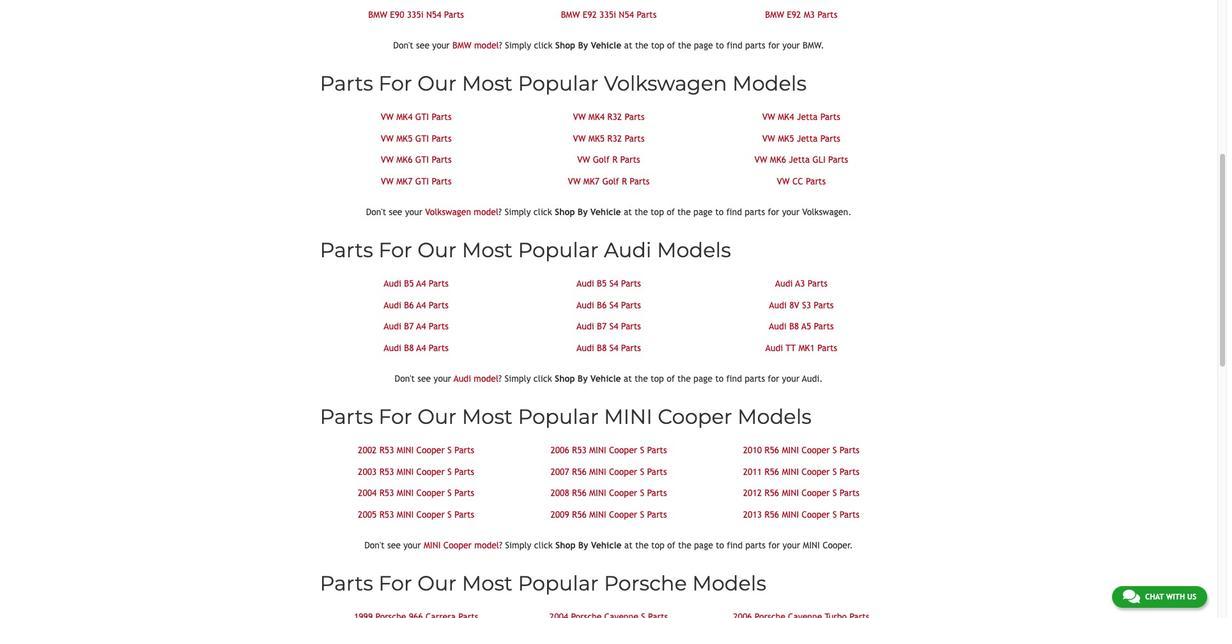 Task type: vqa. For each thing, say whether or not it's contained in the screenshot.
the topmost REWARDS
no



Task type: locate. For each thing, give the bounding box(es) containing it.
popular up vw mk4 r32 parts
[[518, 71, 599, 96]]

at down vw mk7 golf r parts link
[[624, 207, 632, 217]]

gti down vw mk4 gti parts
[[415, 133, 429, 144]]

most down the bmw model link
[[462, 71, 513, 96]]

cooper for 2005 r53 mini cooper s parts
[[417, 510, 445, 520]]

r32 up vw mk5 r32 parts link
[[607, 112, 622, 122]]

1 b6 from the left
[[404, 300, 414, 310]]

? for volkswagen model
[[499, 207, 502, 217]]

2 for from the top
[[379, 238, 412, 263]]

a4
[[416, 279, 426, 289], [416, 300, 426, 310], [416, 322, 426, 332], [416, 343, 426, 353]]

s up mini cooper model link
[[448, 510, 452, 520]]

1 most from the top
[[462, 71, 513, 96]]

vw down vw mk4 gti parts
[[381, 133, 394, 144]]

2 s4 from the top
[[609, 300, 618, 310]]

e92 up don't see your bmw model ? simply click shop by vehicle at the top of the page to find parts for your bmw.
[[583, 9, 597, 19]]

b7 for a4
[[404, 322, 414, 332]]

vw for vw mk4 jetta parts
[[762, 112, 775, 122]]

1 gti from the top
[[415, 112, 429, 122]]

golf down the vw golf r parts
[[602, 176, 619, 186]]

shop down vw mk7 golf r parts
[[555, 207, 575, 217]]

audi b6 s4 parts
[[577, 300, 641, 310]]

mini for 2005 r53 mini cooper s parts
[[397, 510, 414, 520]]

0 horizontal spatial mk6
[[396, 155, 413, 165]]

popular for audi
[[518, 238, 599, 263]]

mk4
[[396, 112, 413, 122], [589, 112, 605, 122], [778, 112, 794, 122]]

b8 down audi b7 s4 parts link at the bottom of page
[[597, 343, 607, 353]]

shop up the parts for our most popular volkswagen models
[[555, 40, 575, 50]]

1 horizontal spatial mk4
[[589, 112, 605, 122]]

bmw up don't see your bmw model ? simply click shop by vehicle at the top of the page to find parts for your bmw.
[[561, 9, 580, 19]]

golf
[[593, 155, 610, 165], [602, 176, 619, 186]]

jetta for mk6
[[789, 155, 810, 165]]

1 horizontal spatial mk6
[[770, 155, 786, 165]]

r56 for 2013
[[765, 510, 779, 520]]

1 mk5 from the left
[[396, 133, 413, 144]]

your down the 2013 r56 mini cooper s parts link at the bottom right
[[783, 541, 800, 551]]

r53 right 2004
[[379, 488, 394, 499]]

1 b7 from the left
[[404, 322, 414, 332]]

vehicle for at the top of the page to find parts for your audi.
[[591, 374, 621, 384]]

8v
[[790, 300, 800, 310]]

0 horizontal spatial b6
[[404, 300, 414, 310]]

by
[[578, 40, 588, 50], [578, 207, 588, 217], [578, 374, 588, 384], [578, 541, 588, 551]]

b7 up audi b8 a4 parts link on the left of page
[[404, 322, 414, 332]]

b6 for s4
[[597, 300, 607, 310]]

vw down vw mk5 jetta parts
[[755, 155, 767, 165]]

model
[[474, 40, 499, 50], [474, 207, 499, 217], [474, 374, 499, 384], [474, 541, 499, 551]]

a4 up audi b6 a4 parts link
[[416, 279, 426, 289]]

r32 for mk4
[[607, 112, 622, 122]]

r56 right the 2012
[[765, 488, 779, 499]]

3 popular from the top
[[518, 405, 599, 430]]

to
[[716, 40, 724, 50], [715, 207, 724, 217], [715, 374, 724, 384], [716, 541, 724, 551]]

mini up 2004 r53 mini cooper s parts
[[397, 467, 414, 477]]

1 ? from the top
[[499, 40, 502, 50]]

1 mk4 from the left
[[396, 112, 413, 122]]

vw for vw mk5 r32 parts
[[573, 133, 586, 144]]

your down 2005 r53 mini cooper s parts link
[[403, 541, 421, 551]]

vw mk6 gti parts link
[[381, 155, 452, 165]]

mk5 down vw mk4 gti parts
[[396, 133, 413, 144]]

0 horizontal spatial volkswagen
[[425, 207, 471, 217]]

vw mk7 gti parts
[[381, 176, 452, 186]]

0 horizontal spatial n54
[[426, 9, 441, 19]]

golf up vw mk7 golf r parts
[[593, 155, 610, 165]]

vw down the vw golf r parts
[[568, 176, 581, 186]]

cc
[[793, 176, 803, 186]]

audi 8v s3 parts
[[769, 300, 834, 310]]

simply for bmw model
[[505, 40, 531, 50]]

r32 down vw mk4 r32 parts link
[[607, 133, 622, 144]]

b5 up audi b6 a4 parts link
[[404, 279, 414, 289]]

a4 for b8
[[416, 343, 426, 353]]

4 our from the top
[[418, 571, 457, 596]]

1 b5 from the left
[[404, 279, 414, 289]]

2 most from the top
[[462, 238, 513, 263]]

3 mk5 from the left
[[778, 133, 794, 144]]

s4 for b7
[[609, 322, 618, 332]]

our up vw mk4 gti parts
[[418, 71, 457, 96]]

r53 right 2002
[[379, 446, 394, 456]]

at for at the top of the page to find parts for your audi.
[[624, 374, 632, 384]]

your left audi.
[[782, 374, 800, 384]]

b7 for s4
[[597, 322, 607, 332]]

1 s4 from the top
[[609, 279, 618, 289]]

1 mk7 from the left
[[396, 176, 413, 186]]

3 gti from the top
[[415, 155, 429, 165]]

see down vw mk7 gti parts
[[389, 207, 402, 217]]

audi 8v s3 parts link
[[769, 300, 834, 310]]

r56 right 2007
[[572, 467, 587, 477]]

for down vw cc parts
[[768, 207, 779, 217]]

of
[[667, 40, 675, 50], [667, 207, 675, 217], [667, 374, 675, 384], [667, 541, 676, 551]]

3 our from the top
[[418, 405, 457, 430]]

cooper for 2004 r53 mini cooper s parts
[[417, 488, 445, 499]]

don't for don't see your mini cooper model ? simply click shop by vehicle at the top of the page to find parts for your mini cooper.
[[365, 541, 385, 551]]

1 horizontal spatial n54
[[619, 9, 634, 19]]

vw up vw mk7 golf r parts
[[577, 155, 590, 165]]

2 e92 from the left
[[787, 9, 801, 19]]

the
[[635, 40, 649, 50], [678, 40, 691, 50], [635, 207, 648, 217], [678, 207, 691, 217], [635, 374, 648, 384], [678, 374, 691, 384], [635, 541, 649, 551], [678, 541, 692, 551]]

see for don't see your mini cooper model ? simply click shop by vehicle at the top of the page to find parts for your mini cooper.
[[387, 541, 401, 551]]

mk5 up vw golf r parts link
[[589, 133, 605, 144]]

vw mk5 r32 parts link
[[573, 133, 645, 144]]

1 popular from the top
[[518, 71, 599, 96]]

2002 r53 mini cooper s parts link
[[358, 446, 474, 456]]

for for parts for our most popular audi models
[[379, 238, 412, 263]]

vw
[[381, 112, 394, 122], [573, 112, 586, 122], [762, 112, 775, 122], [381, 133, 394, 144], [573, 133, 586, 144], [762, 133, 775, 144], [381, 155, 394, 165], [577, 155, 590, 165], [755, 155, 767, 165], [381, 176, 394, 186], [568, 176, 581, 186], [777, 176, 790, 186]]

1 n54 from the left
[[426, 9, 441, 19]]

1 horizontal spatial 335i
[[600, 9, 616, 19]]

mk5 for jetta
[[778, 133, 794, 144]]

simply right audi model "link"
[[505, 374, 531, 384]]

gti
[[415, 112, 429, 122], [415, 133, 429, 144], [415, 155, 429, 165], [415, 176, 429, 186]]

n54 up don't see your bmw model ? simply click shop by vehicle at the top of the page to find parts for your bmw.
[[619, 9, 634, 19]]

vw up "vw mk5 gti parts"
[[381, 112, 394, 122]]

click down 2009 on the left of page
[[534, 541, 553, 551]]

s4 up audi b8 s4 parts link
[[609, 322, 618, 332]]

2 b6 from the left
[[597, 300, 607, 310]]

0 vertical spatial r
[[612, 155, 618, 165]]

r53
[[379, 446, 394, 456], [572, 446, 587, 456], [379, 467, 394, 477], [379, 488, 394, 499], [379, 510, 394, 520]]

0 vertical spatial golf
[[593, 155, 610, 165]]

2 vertical spatial jetta
[[789, 155, 810, 165]]

mini down the 2007 r56 mini cooper s parts link
[[589, 488, 606, 499]]

simply up parts for our most popular porsche models
[[505, 541, 532, 551]]

mk7 down the vw golf r parts
[[584, 176, 600, 186]]

mk5 up "vw mk6 jetta gli parts"
[[778, 133, 794, 144]]

for left audi.
[[768, 374, 779, 384]]

1 top from the top
[[651, 40, 665, 50]]

for
[[379, 71, 412, 96], [379, 238, 412, 263], [379, 405, 412, 430], [379, 571, 412, 596]]

r56
[[765, 446, 779, 456], [572, 467, 587, 477], [765, 467, 779, 477], [572, 488, 587, 499], [765, 488, 779, 499], [572, 510, 587, 520], [765, 510, 779, 520]]

vw up "vw mk6 jetta gli parts"
[[762, 133, 775, 144]]

vw for vw mk7 gti parts
[[381, 176, 394, 186]]

r56 right 2009 on the left of page
[[572, 510, 587, 520]]

2 a4 from the top
[[416, 300, 426, 310]]

r down vw mk5 r32 parts
[[612, 155, 618, 165]]

1 vertical spatial golf
[[602, 176, 619, 186]]

most down mini cooper model link
[[462, 571, 513, 596]]

2 horizontal spatial mk4
[[778, 112, 794, 122]]

r32
[[607, 112, 622, 122], [607, 133, 622, 144]]

2011 r56 mini cooper s parts link
[[743, 467, 860, 477]]

gti down "vw mk5 gti parts"
[[415, 155, 429, 165]]

2 r32 from the top
[[607, 133, 622, 144]]

a4 down audi b5 a4 parts
[[416, 300, 426, 310]]

mini up '2007 r56 mini cooper s parts'
[[589, 446, 606, 456]]

of for at the top of the page to find parts for your audi.
[[667, 374, 675, 384]]

? for bmw model
[[499, 40, 502, 50]]

audi b6 s4 parts link
[[577, 300, 641, 310]]

1 horizontal spatial volkswagen
[[604, 71, 727, 96]]

1 e92 from the left
[[583, 9, 597, 19]]

r
[[612, 155, 618, 165], [622, 176, 627, 186]]

click
[[534, 40, 553, 50], [534, 207, 552, 217], [534, 374, 552, 384], [534, 541, 553, 551]]

find for audi.
[[726, 374, 742, 384]]

1 vertical spatial jetta
[[797, 133, 818, 144]]

audi b7 a4 parts link
[[384, 322, 449, 332]]

4 ? from the top
[[499, 541, 503, 551]]

popular
[[518, 71, 599, 96], [518, 238, 599, 263], [518, 405, 599, 430], [518, 571, 599, 596]]

vw up vw golf r parts link
[[573, 133, 586, 144]]

b8
[[789, 322, 799, 332], [404, 343, 414, 353], [597, 343, 607, 353]]

click for audi model
[[534, 374, 552, 384]]

s for 2011 r56 mini cooper s parts
[[833, 467, 837, 477]]

parts
[[444, 9, 464, 19], [637, 9, 657, 19], [818, 9, 838, 19], [320, 71, 373, 96], [432, 112, 452, 122], [625, 112, 645, 122], [821, 112, 841, 122], [432, 133, 452, 144], [625, 133, 645, 144], [821, 133, 841, 144], [432, 155, 452, 165], [620, 155, 640, 165], [828, 155, 848, 165], [432, 176, 452, 186], [630, 176, 650, 186], [806, 176, 826, 186], [320, 238, 373, 263], [429, 279, 449, 289], [621, 279, 641, 289], [808, 279, 828, 289], [429, 300, 449, 310], [621, 300, 641, 310], [814, 300, 834, 310], [429, 322, 449, 332], [621, 322, 641, 332], [814, 322, 834, 332], [429, 343, 449, 353], [621, 343, 641, 353], [818, 343, 837, 353], [320, 405, 373, 430], [455, 446, 474, 456], [647, 446, 667, 456], [840, 446, 860, 456], [455, 467, 474, 477], [647, 467, 667, 477], [840, 467, 860, 477], [455, 488, 474, 499], [647, 488, 667, 499], [840, 488, 860, 499], [455, 510, 474, 520], [647, 510, 667, 520], [840, 510, 860, 520], [320, 571, 373, 596]]

audi b7 a4 parts
[[384, 322, 449, 332]]

for
[[768, 40, 780, 50], [768, 207, 779, 217], [768, 374, 779, 384], [768, 541, 780, 551]]

2 mk6 from the left
[[770, 155, 786, 165]]

e92 for 335i
[[583, 9, 597, 19]]

mk7 for gti
[[396, 176, 413, 186]]

jetta left gli
[[789, 155, 810, 165]]

our up 2002 r53 mini cooper s parts
[[418, 405, 457, 430]]

2 mk7 from the left
[[584, 176, 600, 186]]

s up 2011 r56 mini cooper s parts link
[[833, 446, 837, 456]]

3 top from the top
[[651, 374, 664, 384]]

mini for 2009 r56 mini cooper s parts
[[589, 510, 606, 520]]

4 s4 from the top
[[609, 343, 618, 353]]

3 most from the top
[[462, 405, 513, 430]]

2005
[[358, 510, 377, 520]]

2 b5 from the left
[[597, 279, 607, 289]]

don't for don't see your bmw model ? simply click shop by vehicle at the top of the page to find parts for your bmw.
[[393, 40, 414, 50]]

3 mk4 from the left
[[778, 112, 794, 122]]

simply
[[505, 40, 531, 50], [505, 207, 531, 217], [505, 374, 531, 384], [505, 541, 532, 551]]

2 335i from the left
[[600, 9, 616, 19]]

don't see your volkswagen model ? simply click shop by vehicle at the top of the page to find parts for your volkswagen.
[[366, 207, 852, 217]]

page for at the top of the page to find parts for your volkswagen.
[[694, 207, 713, 217]]

3 ? from the top
[[499, 374, 502, 384]]

3 s4 from the top
[[609, 322, 618, 332]]

mk6 for jetta
[[770, 155, 786, 165]]

2 horizontal spatial b8
[[789, 322, 799, 332]]

your down the vw mk7 gti parts "link" at top left
[[405, 207, 423, 217]]

to for bmw.
[[716, 40, 724, 50]]

1 vertical spatial volkswagen
[[425, 207, 471, 217]]

mini down 2011 r56 mini cooper s parts link
[[782, 488, 799, 499]]

s4 down audi b7 s4 parts link at the bottom of page
[[609, 343, 618, 353]]

4 gti from the top
[[415, 176, 429, 186]]

2003 r53 mini cooper s parts
[[358, 467, 474, 477]]

popular up 2006
[[518, 405, 599, 430]]

popular up audi b5 s4 parts
[[518, 238, 599, 263]]

audi b8 s4 parts
[[577, 343, 641, 353]]

r56 for 2012
[[765, 488, 779, 499]]

s4 for b8
[[609, 343, 618, 353]]

2004 r53 mini cooper s parts
[[358, 488, 474, 499]]

popular for volkswagen
[[518, 71, 599, 96]]

page for at the top of the page to find parts for your audi.
[[694, 374, 713, 384]]

mini up 2003 r53 mini cooper s parts link
[[397, 446, 414, 456]]

mk5 for r32
[[589, 133, 605, 144]]

audi b7 s4 parts link
[[577, 322, 641, 332]]

page for at the top of the page to find parts for your bmw.
[[694, 40, 713, 50]]

mini down 2008 r56 mini cooper s parts link
[[589, 510, 606, 520]]

r56 right 2008
[[572, 488, 587, 499]]

e92
[[583, 9, 597, 19], [787, 9, 801, 19]]

0 vertical spatial r32
[[607, 112, 622, 122]]

porsche
[[604, 571, 687, 596]]

1 horizontal spatial e92
[[787, 9, 801, 19]]

models for parts for our most popular audi models
[[657, 238, 731, 263]]

mini for 2004 r53 mini cooper s parts
[[397, 488, 414, 499]]

at for at the top of the page to find parts for your volkswagen.
[[624, 207, 632, 217]]

of for at the top of the page to find parts for your volkswagen.
[[667, 207, 675, 217]]

top for at the top of the page to find parts for your bmw.
[[651, 40, 665, 50]]

1 mk6 from the left
[[396, 155, 413, 165]]

2006 r53 mini cooper s parts link
[[551, 446, 667, 456]]

don't see your mini cooper model ? simply click shop by vehicle at the top of the page to find parts for your mini cooper.
[[365, 541, 853, 551]]

0 horizontal spatial e92
[[583, 9, 597, 19]]

1 horizontal spatial mk5
[[589, 133, 605, 144]]

mk6
[[396, 155, 413, 165], [770, 155, 786, 165]]

0 horizontal spatial mk4
[[396, 112, 413, 122]]

s3
[[802, 300, 811, 310]]

vw for vw mk6 gti parts
[[381, 155, 394, 165]]

4 a4 from the top
[[416, 343, 426, 353]]

2012 r56 mini cooper s parts link
[[743, 488, 860, 499]]

3 for from the top
[[379, 405, 412, 430]]

1 horizontal spatial b6
[[597, 300, 607, 310]]

vw for vw mk5 gti parts
[[381, 133, 394, 144]]

1 our from the top
[[418, 71, 457, 96]]

1 horizontal spatial b5
[[597, 279, 607, 289]]

mini down 2012 r56 mini cooper s parts link
[[782, 510, 799, 520]]

mini for 2012 r56 mini cooper s parts
[[782, 488, 799, 499]]

mini for 2010 r56 mini cooper s parts
[[782, 446, 799, 456]]

see for don't see your volkswagen model ? simply click shop by vehicle at the top of the page to find parts for your volkswagen.
[[389, 207, 402, 217]]

by for at the top of the page to find parts for your bmw.
[[578, 40, 588, 50]]

1 horizontal spatial b7
[[597, 322, 607, 332]]

2005 r53 mini cooper s parts
[[358, 510, 474, 520]]

2 mk4 from the left
[[589, 112, 605, 122]]

shop
[[555, 40, 575, 50], [555, 207, 575, 217], [555, 374, 575, 384], [556, 541, 576, 551]]

gti for mk4
[[415, 112, 429, 122]]

n54 for e90
[[426, 9, 441, 19]]

for left the bmw.
[[768, 40, 780, 50]]

0 horizontal spatial mk5
[[396, 133, 413, 144]]

0 horizontal spatial b7
[[404, 322, 414, 332]]

simply right the bmw model link
[[505, 40, 531, 50]]

1 horizontal spatial mk7
[[584, 176, 600, 186]]

s up 2008 r56 mini cooper s parts link
[[640, 467, 644, 477]]

mk4 up "vw mk5 gti parts"
[[396, 112, 413, 122]]

1 a4 from the top
[[416, 279, 426, 289]]

2 b7 from the left
[[597, 322, 607, 332]]

audi b6 a4 parts
[[384, 300, 449, 310]]

at for at the top of the page to find parts for your bmw.
[[624, 40, 632, 50]]

vehicle for at the top of the page to find parts for your bmw.
[[591, 40, 622, 50]]

find for volkswagen.
[[726, 207, 742, 217]]

r32 for mk5
[[607, 133, 622, 144]]

vw for vw mk4 gti parts
[[381, 112, 394, 122]]

s down 2003 r53 mini cooper s parts link
[[448, 488, 452, 499]]

audi b5 s4 parts
[[577, 279, 641, 289]]

2010 r56 mini cooper s parts link
[[743, 446, 860, 456]]

vw for vw cc parts
[[777, 176, 790, 186]]

0 vertical spatial jetta
[[797, 112, 818, 122]]

vehicle
[[591, 40, 622, 50], [591, 207, 621, 217], [591, 374, 621, 384], [591, 541, 622, 551]]

s
[[448, 446, 452, 456], [640, 446, 644, 456], [833, 446, 837, 456], [448, 467, 452, 477], [640, 467, 644, 477], [833, 467, 837, 477], [448, 488, 452, 499], [640, 488, 644, 499], [833, 488, 837, 499], [448, 510, 452, 520], [640, 510, 644, 520], [833, 510, 837, 520]]

top for at the top of the page to find parts for your volkswagen.
[[651, 207, 664, 217]]

2 gti from the top
[[415, 133, 429, 144]]

3 a4 from the top
[[416, 322, 426, 332]]

b5 for s4
[[597, 279, 607, 289]]

see for don't see your audi model ? simply click shop by vehicle at the top of the page to find parts for your audi.
[[418, 374, 431, 384]]

shop up parts for our most popular mini cooper models at the bottom
[[555, 374, 575, 384]]

cooper for 2003 r53 mini cooper s parts
[[417, 467, 445, 477]]

a4 down audi b7 a4 parts
[[416, 343, 426, 353]]

s for 2007 r56 mini cooper s parts
[[640, 467, 644, 477]]

our for parts for our most popular porsche models
[[418, 571, 457, 596]]

our down mini cooper model link
[[418, 571, 457, 596]]

0 horizontal spatial mk7
[[396, 176, 413, 186]]

2 mk5 from the left
[[589, 133, 605, 144]]

4 for from the top
[[379, 571, 412, 596]]

4 most from the top
[[462, 571, 513, 596]]

a4 up audi b8 a4 parts link on the left of page
[[416, 322, 426, 332]]

1 vertical spatial r32
[[607, 133, 622, 144]]

mk6 for gti
[[396, 155, 413, 165]]

model for volkswagen model
[[474, 207, 499, 217]]

0 horizontal spatial b5
[[404, 279, 414, 289]]

don't see your audi model ? simply click shop by vehicle at the top of the page to find parts for your audi.
[[395, 374, 823, 384]]

jetta
[[797, 112, 818, 122], [797, 133, 818, 144], [789, 155, 810, 165]]

1 for from the top
[[379, 71, 412, 96]]

2 our from the top
[[418, 238, 457, 263]]

don't down 2005
[[365, 541, 385, 551]]

our up "audi b5 a4 parts" link
[[418, 238, 457, 263]]

audi
[[604, 238, 652, 263], [384, 279, 401, 289], [577, 279, 594, 289], [775, 279, 793, 289], [384, 300, 401, 310], [577, 300, 594, 310], [769, 300, 787, 310], [384, 322, 401, 332], [577, 322, 594, 332], [769, 322, 787, 332], [384, 343, 401, 353], [577, 343, 594, 353], [765, 343, 783, 353], [454, 374, 471, 384]]

click up parts for our most popular audi models
[[534, 207, 552, 217]]

2 ? from the top
[[499, 207, 502, 217]]

your down cc
[[782, 207, 800, 217]]

b8 left a5
[[789, 322, 799, 332]]

s down the 2007 r56 mini cooper s parts link
[[640, 488, 644, 499]]

1 335i from the left
[[407, 9, 424, 19]]

cooper for 2009 r56 mini cooper s parts
[[609, 510, 637, 520]]

1 r32 from the top
[[607, 112, 622, 122]]

s up the 2007 r56 mini cooper s parts link
[[640, 446, 644, 456]]

vw mk7 gti parts link
[[381, 176, 452, 186]]

your
[[432, 40, 450, 50], [783, 40, 800, 50], [405, 207, 423, 217], [782, 207, 800, 217], [434, 374, 451, 384], [782, 374, 800, 384], [403, 541, 421, 551], [783, 541, 800, 551]]

vw left cc
[[777, 176, 790, 186]]

bmw e92 335i n54 parts
[[561, 9, 657, 19]]

vw up vw mk5 r32 parts
[[573, 112, 586, 122]]

0 horizontal spatial 335i
[[407, 9, 424, 19]]

by down audi b8 s4 parts link
[[578, 374, 588, 384]]

4 popular from the top
[[518, 571, 599, 596]]

don't
[[393, 40, 414, 50], [366, 207, 386, 217], [395, 374, 415, 384], [365, 541, 385, 551]]

r53 right 2003
[[379, 467, 394, 477]]

2 horizontal spatial mk5
[[778, 133, 794, 144]]

by down bmw e92 335i n54 parts link
[[578, 40, 588, 50]]

2013 r56 mini cooper s parts link
[[743, 510, 860, 520]]

s up the 2013 r56 mini cooper s parts link at the bottom right
[[833, 488, 837, 499]]

gti down vw mk6 gti parts on the top of the page
[[415, 176, 429, 186]]

mini for 2003 r53 mini cooper s parts
[[397, 467, 414, 477]]

b5 up audi b6 s4 parts link
[[597, 279, 607, 289]]

r53 right 2005
[[379, 510, 394, 520]]

cooper
[[658, 405, 732, 430], [417, 446, 445, 456], [609, 446, 637, 456], [802, 446, 830, 456], [417, 467, 445, 477], [609, 467, 637, 477], [802, 467, 830, 477], [417, 488, 445, 499], [609, 488, 637, 499], [802, 488, 830, 499], [417, 510, 445, 520], [609, 510, 637, 520], [802, 510, 830, 520], [443, 541, 472, 551]]

simply for audi model
[[505, 374, 531, 384]]

2 n54 from the left
[[619, 9, 634, 19]]

bmw e92 m3 parts
[[765, 9, 838, 19]]

s for 2013 r56 mini cooper s parts
[[833, 510, 837, 520]]

s4 up audi b6 s4 parts link
[[609, 279, 618, 289]]

audi b8 a4 parts
[[384, 343, 449, 353]]

2 popular from the top
[[518, 238, 599, 263]]

gti up "vw mk5 gti parts"
[[415, 112, 429, 122]]

tt
[[786, 343, 796, 353]]

mk6 down "vw mk5 gti parts"
[[396, 155, 413, 165]]

chat with us link
[[1112, 587, 1208, 609]]

2 top from the top
[[651, 207, 664, 217]]

1 vertical spatial r
[[622, 176, 627, 186]]

bmw e92 335i n54 parts link
[[561, 9, 657, 19]]

0 horizontal spatial b8
[[404, 343, 414, 353]]

see down audi b8 a4 parts link on the left of page
[[418, 374, 431, 384]]

most for audi
[[462, 238, 513, 263]]

1 horizontal spatial b8
[[597, 343, 607, 353]]



Task type: describe. For each thing, give the bounding box(es) containing it.
2008 r56 mini cooper s parts
[[551, 488, 667, 499]]

audi for audi b7 s4 parts
[[577, 322, 594, 332]]

vw cc parts link
[[777, 176, 826, 186]]

shop for at the top of the page to find parts for your volkswagen.
[[555, 207, 575, 217]]

audi.
[[802, 374, 823, 384]]

gti for mk6
[[415, 155, 429, 165]]

click for volkswagen model
[[534, 207, 552, 217]]

audi tt mk1 parts link
[[765, 343, 837, 353]]

to for volkswagen.
[[715, 207, 724, 217]]

vw mk6 gti parts
[[381, 155, 452, 165]]

cooper for 2008 r56 mini cooper s parts
[[609, 488, 637, 499]]

don't see your bmw model ? simply click shop by vehicle at the top of the page to find parts for your bmw.
[[393, 40, 824, 50]]

s for 2003 r53 mini cooper s parts
[[448, 467, 452, 477]]

audi for audi b6 s4 parts
[[577, 300, 594, 310]]

r56 for 2009
[[572, 510, 587, 520]]

b8 for a5
[[789, 322, 799, 332]]

audi b8 a4 parts link
[[384, 343, 449, 353]]

2009 r56 mini cooper s parts
[[551, 510, 667, 520]]

audi for audi b5 s4 parts
[[577, 279, 594, 289]]

mini down 2005 r53 mini cooper s parts link
[[424, 541, 441, 551]]

s for 2010 r56 mini cooper s parts
[[833, 446, 837, 456]]

our for parts for our most popular audi models
[[418, 238, 457, 263]]

vw for vw golf r parts
[[577, 155, 590, 165]]

335i for e90
[[407, 9, 424, 19]]

of for at the top of the page to find parts for your bmw.
[[667, 40, 675, 50]]

bmw e90 335i n54 parts link
[[368, 9, 464, 19]]

bmw down bmw e90 335i n54 parts link
[[453, 40, 472, 50]]

r56 for 2008
[[572, 488, 587, 499]]

for for parts for our most popular porsche models
[[379, 571, 412, 596]]

vw mk5 jetta parts link
[[762, 133, 841, 144]]

vw for vw mk5 jetta parts
[[762, 133, 775, 144]]

r56 for 2010
[[765, 446, 779, 456]]

volkswagen.
[[802, 207, 852, 217]]

2008 r56 mini cooper s parts link
[[551, 488, 667, 499]]

audi b8 s4 parts link
[[577, 343, 641, 353]]

2010
[[743, 446, 762, 456]]

vw cc parts
[[777, 176, 826, 186]]

1 horizontal spatial r
[[622, 176, 627, 186]]

e92 for m3
[[787, 9, 801, 19]]

bmw for bmw e92 m3 parts
[[765, 9, 784, 19]]

2010 r56 mini cooper s parts
[[743, 446, 860, 456]]

2003
[[358, 467, 377, 477]]

vw mk5 jetta parts
[[762, 133, 841, 144]]

2006
[[551, 446, 569, 456]]

vw mk4 r32 parts link
[[573, 112, 645, 122]]

by down 2009 r56 mini cooper s parts link
[[578, 541, 588, 551]]

popular for mini
[[518, 405, 599, 430]]

parts for our most popular audi models
[[320, 238, 731, 263]]

most for porsche
[[462, 571, 513, 596]]

s4 for b5
[[609, 279, 618, 289]]

click for bmw model
[[534, 40, 553, 50]]

s for 2009 r56 mini cooper s parts
[[640, 510, 644, 520]]

for down the 2013 r56 mini cooper s parts link at the bottom right
[[768, 541, 780, 551]]

2007
[[551, 467, 569, 477]]

audi b8 a5 parts link
[[769, 322, 834, 332]]

vw mk5 gti parts
[[381, 133, 452, 144]]

s for 2005 r53 mini cooper s parts
[[448, 510, 452, 520]]

b6 for a4
[[404, 300, 414, 310]]

2013
[[743, 510, 762, 520]]

mk4 for r32
[[589, 112, 605, 122]]

bmw for bmw e92 335i n54 parts
[[561, 9, 580, 19]]

vw mk6 jetta gli parts
[[755, 155, 848, 165]]

audi b5 a4 parts
[[384, 279, 449, 289]]

a5
[[802, 322, 811, 332]]

audi for audi b8 a4 parts
[[384, 343, 401, 353]]

r53 for 2003
[[379, 467, 394, 477]]

our for parts for our most popular volkswagen models
[[418, 71, 457, 96]]

bmw e90 335i n54 parts
[[368, 9, 464, 19]]

4 top from the top
[[651, 541, 665, 551]]

parts for our most popular volkswagen models
[[320, 71, 807, 96]]

chat with us
[[1145, 593, 1197, 602]]

to for audi.
[[715, 374, 724, 384]]

a4 for b6
[[416, 300, 426, 310]]

s for 2008 r56 mini cooper s parts
[[640, 488, 644, 499]]

vehicle down 2009 r56 mini cooper s parts link
[[591, 541, 622, 551]]

audi b8 a5 parts
[[769, 322, 834, 332]]

vw mk6 jetta gli parts link
[[755, 155, 848, 165]]

your left the bmw.
[[783, 40, 800, 50]]

shop down 2009 on the left of page
[[556, 541, 576, 551]]

mini for 2007 r56 mini cooper s parts
[[589, 467, 606, 477]]

2002
[[358, 446, 377, 456]]

gli
[[813, 155, 826, 165]]

cooper.
[[823, 541, 853, 551]]

2003 r53 mini cooper s parts link
[[358, 467, 474, 477]]

mk4 for gti
[[396, 112, 413, 122]]

2011
[[743, 467, 762, 477]]

vw golf r parts link
[[577, 155, 640, 165]]

r53 for 2005
[[379, 510, 394, 520]]

comments image
[[1123, 589, 1140, 605]]

parts for audi.
[[745, 374, 765, 384]]

cooper for 2007 r56 mini cooper s parts
[[609, 467, 637, 477]]

r53 for 2004
[[379, 488, 394, 499]]

mini left cooper.
[[803, 541, 820, 551]]

r53 for 2002
[[379, 446, 394, 456]]

mini for 2011 r56 mini cooper s parts
[[782, 467, 799, 477]]

most for mini
[[462, 405, 513, 430]]

2011 r56 mini cooper s parts
[[743, 467, 860, 477]]

vw mk4 gti parts
[[381, 112, 452, 122]]

vw for vw mk6 jetta gli parts
[[755, 155, 767, 165]]

your left audi model "link"
[[434, 374, 451, 384]]

mk4 for jetta
[[778, 112, 794, 122]]

parts for our most popular mini cooper models
[[320, 405, 812, 430]]

for for audi.
[[768, 374, 779, 384]]

models for parts for our most popular volkswagen models
[[733, 71, 807, 96]]

s for 2006 r53 mini cooper s parts
[[640, 446, 644, 456]]

cooper for 2006 r53 mini cooper s parts
[[609, 446, 637, 456]]

audi for audi b6 a4 parts
[[384, 300, 401, 310]]

for for parts for our most popular volkswagen models
[[379, 71, 412, 96]]

mini for 2008 r56 mini cooper s parts
[[589, 488, 606, 499]]

2004 r53 mini cooper s parts link
[[358, 488, 474, 499]]

chat
[[1145, 593, 1164, 602]]

m3
[[804, 9, 815, 19]]

bmw e92 m3 parts link
[[765, 9, 838, 19]]

2009 r56 mini cooper s parts link
[[551, 510, 667, 520]]

for for volkswagen.
[[768, 207, 779, 217]]

s4 for b6
[[609, 300, 618, 310]]

r53 for 2006
[[572, 446, 587, 456]]

by for at the top of the page to find parts for your audi.
[[578, 374, 588, 384]]

bmw.
[[803, 40, 824, 50]]

gti for mk5
[[415, 133, 429, 144]]

2013 r56 mini cooper s parts
[[743, 510, 860, 520]]

n54 for e92
[[619, 9, 634, 19]]

for for parts for our most popular mini cooper models
[[379, 405, 412, 430]]

vw for vw mk4 r32 parts
[[573, 112, 586, 122]]

r56 for 2007
[[572, 467, 587, 477]]

audi b5 s4 parts link
[[577, 279, 641, 289]]

by for at the top of the page to find parts for your volkswagen.
[[578, 207, 588, 217]]

2005 r53 mini cooper s parts link
[[358, 510, 474, 520]]

volkswagen model link
[[425, 207, 499, 217]]

audi b5 a4 parts link
[[384, 279, 449, 289]]

popular for porsche
[[518, 571, 599, 596]]

audi b7 s4 parts
[[577, 322, 641, 332]]

audi b6 a4 parts link
[[384, 300, 449, 310]]

shop for at the top of the page to find parts for your audi.
[[555, 374, 575, 384]]

s for 2002 r53 mini cooper s parts
[[448, 446, 452, 456]]

mini up 2006 r53 mini cooper s parts
[[604, 405, 653, 430]]

vw mk7 golf r parts
[[568, 176, 650, 186]]

vw mk4 jetta parts
[[762, 112, 841, 122]]

jetta for mk5
[[797, 133, 818, 144]]

cooper for 2013 r56 mini cooper s parts
[[802, 510, 830, 520]]

audi model link
[[454, 374, 499, 384]]

0 horizontal spatial r
[[612, 155, 618, 165]]

audi tt mk1 parts
[[765, 343, 837, 353]]

at down 2009 r56 mini cooper s parts link
[[624, 541, 633, 551]]

2004
[[358, 488, 377, 499]]

2008
[[551, 488, 569, 499]]

2007 r56 mini cooper s parts
[[551, 467, 667, 477]]

bmw model link
[[453, 40, 499, 50]]

r56 for 2011
[[765, 467, 779, 477]]

mk1
[[799, 343, 815, 353]]

0 vertical spatial volkswagen
[[604, 71, 727, 96]]

your left the bmw model link
[[432, 40, 450, 50]]

2007 r56 mini cooper s parts link
[[551, 467, 667, 477]]

e90
[[390, 9, 404, 19]]

2002 r53 mini cooper s parts
[[358, 446, 474, 456]]

mini cooper model link
[[424, 541, 499, 551]]

audi for audi 8v s3 parts
[[769, 300, 787, 310]]

us
[[1188, 593, 1197, 602]]

b8 for s4
[[597, 343, 607, 353]]

vw for vw mk7 golf r parts
[[568, 176, 581, 186]]

audi a3 parts
[[775, 279, 828, 289]]

vw mk7 golf r parts link
[[568, 176, 650, 186]]

models for parts for our most popular porsche models
[[692, 571, 766, 596]]

vw mk5 gti parts link
[[381, 133, 452, 144]]

cooper for 2011 r56 mini cooper s parts
[[802, 467, 830, 477]]

a4 for b7
[[416, 322, 426, 332]]

with
[[1166, 593, 1185, 602]]

vw golf r parts
[[577, 155, 640, 165]]



